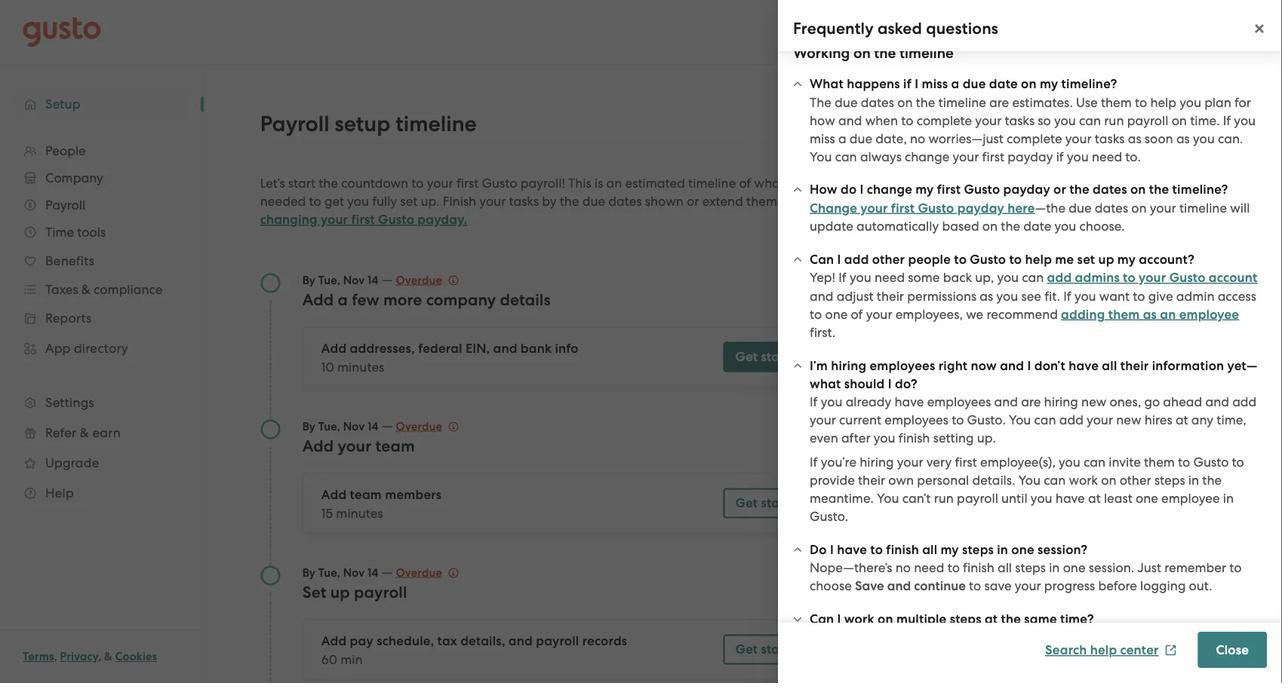 Task type: vqa. For each thing, say whether or not it's contained in the screenshot.
locations for Manage your company locations
no



Task type: locate. For each thing, give the bounding box(es) containing it.
save and continue to save your progress before logging out.
[[855, 579, 1213, 595]]

due up our
[[1069, 201, 1092, 216]]

all inside the 'nope—there's no need to finish all steps in one session. just remember to choose'
[[998, 561, 1012, 576]]

benefits link
[[15, 248, 189, 275]]

1 horizontal spatial set
[[1078, 252, 1095, 268]]

employees up do?
[[870, 359, 936, 374]]

1 get from the top
[[736, 349, 758, 365]]

the down this
[[560, 194, 579, 209]]

least
[[1104, 492, 1133, 507]]

minutes inside add team members 15 minutes
[[336, 506, 383, 521]]

you down own
[[877, 492, 899, 507]]

timeline right setup
[[396, 111, 477, 137]]

the right ready
[[1149, 182, 1169, 198]]

2 vertical spatial of
[[851, 307, 863, 322]]

them down want
[[1109, 307, 1140, 323]]

3 get from the top
[[736, 642, 758, 658]]

in inside the 'nope—there's no need to finish all steps in one session. just remember to choose'
[[1049, 561, 1060, 576]]

you right after
[[874, 431, 896, 446]]

14 up add your team
[[368, 420, 379, 434]]

tue, for up
[[318, 567, 340, 580]]

employees
[[870, 359, 936, 374], [927, 395, 991, 410], [885, 413, 949, 428]]

gusto. inside "if you're hiring your very first employee(s), you can invite them to gusto to provide their own personal details. you can work on other steps in the meantime. you can't run payroll until you have at least one employee in gusto."
[[810, 510, 849, 525]]

1 horizontal spatial for
[[1235, 95, 1251, 110]]

employee inside "if you're hiring your very first employee(s), you can invite them to gusto to provide their own personal details. you can work on other steps in the meantime. you can't run payroll until you have at least one employee in gusto."
[[1162, 492, 1220, 507]]

due inside finish your tasks by the due dates shown or extend them by changing your first gusto payday.
[[583, 194, 605, 209]]

to left save at the right bottom
[[969, 579, 981, 594]]

you inside if you already have employees and are hiring new ones, go ahead and add your current employees to gusto. you can add your new hires at any time, even after you finish setting up.
[[1009, 413, 1031, 428]]

0 vertical spatial payday
[[1008, 149, 1053, 165]]

&
[[80, 426, 89, 441], [104, 651, 112, 664]]

add your team
[[302, 437, 415, 456]]

1 vertical spatial —
[[382, 419, 393, 434]]

2 vertical spatial employees
[[885, 413, 949, 428]]

—the due dates on your timeline will update automatically based on the date you choose.
[[810, 201, 1250, 234]]

hiring inside if you already have employees and are hiring new ones, go ahead and add your current employees to gusto. you can add your new hires at any time, even after you finish setting up.
[[1044, 395, 1079, 410]]

can down 'i'm hiring employees right now and i don't have all their information yet— what should i do?'
[[1035, 413, 1056, 428]]

finish for need
[[963, 561, 995, 576]]

timeline? up use on the top
[[1062, 77, 1118, 92]]

them right use on the top
[[1101, 95, 1132, 110]]

2 vertical spatial at
[[985, 613, 998, 628]]

1 horizontal spatial of
[[851, 307, 863, 322]]

or inside finish your tasks by the due dates shown or extend them by changing your first gusto payday.
[[687, 194, 699, 209]]

2 vertical spatial tue,
[[318, 567, 340, 580]]

gusto.
[[967, 413, 1006, 428], [810, 510, 849, 525]]

if
[[1223, 113, 1231, 128], [839, 271, 847, 286], [1064, 289, 1072, 304], [810, 395, 818, 410], [810, 456, 818, 471]]

miss right "happens"
[[922, 77, 948, 92]]

are down what happens if i miss a due date on my timeline?
[[990, 95, 1009, 110]]

1 overdue button from the top
[[396, 271, 459, 289]]

0 horizontal spatial gusto.
[[810, 510, 849, 525]]

2 started from the top
[[761, 496, 806, 511]]

you down —the
[[1055, 219, 1077, 234]]

of inside download our handy checklist of everything you'll need to get set up for your first payroll.
[[1184, 218, 1196, 233]]

3 by tue, nov 14 — from the top
[[302, 565, 396, 580]]

admins
[[1075, 271, 1120, 286]]

have inside 'i'm hiring employees right now and i don't have all their information yet— what should i do?'
[[1069, 359, 1099, 374]]

1 horizontal spatial new
[[1117, 413, 1142, 428]]

0 horizontal spatial &
[[80, 426, 89, 441]]

can left invite
[[1084, 456, 1106, 471]]

them inside the adding them as an employee first.
[[1109, 307, 1140, 323]]

yep! if you need some back up, you can add admins to your gusto account and adjust their permissions as you see fit. if you want to give admin access to one of your employees, we recommend
[[810, 271, 1258, 322]]

0 vertical spatial what
[[810, 77, 844, 92]]

new left the ones,
[[1082, 395, 1107, 410]]

help
[[1151, 95, 1177, 110], [1025, 252, 1052, 268], [1091, 643, 1117, 658]]

the inside "—the due dates on your timeline will update automatically based on the date you choose."
[[1001, 219, 1021, 234]]

0 horizontal spatial ,
[[54, 651, 57, 664]]

account?
[[1139, 252, 1195, 268]]

if inside the due dates on the timeline are estimates. use them to help you plan for how and when to complete your tasks so you can run payroll on time. if you miss a due date, no worries—just complete your tasks as soon as you can. you can always change your first payday if you need to.
[[1057, 149, 1064, 165]]

adding them as an employee link
[[1061, 307, 1240, 323]]

1 vertical spatial their
[[1121, 359, 1149, 374]]

— up add your team
[[382, 419, 393, 434]]

i down choose
[[838, 613, 841, 628]]

refer & earn link
[[15, 420, 189, 447]]

setup link
[[15, 91, 189, 118]]

1 horizontal spatial work
[[1069, 474, 1098, 489]]

1 horizontal spatial gusto.
[[967, 413, 1006, 428]]

and down 'i'm hiring employees right now and i don't have all their information yet— what should i do?'
[[995, 395, 1018, 410]]

2 by tue, nov 14 — from the top
[[302, 419, 396, 434]]

i right "happens"
[[915, 77, 919, 92]]

gusto inside let's start the countdown to your first gusto payroll! this is an estimated                     timeline of what's needed to get you fully set up.
[[482, 176, 517, 191]]

2 14 from the top
[[368, 420, 379, 434]]

an
[[607, 176, 622, 191], [1160, 307, 1176, 323]]

1 vertical spatial &
[[104, 651, 112, 664]]

at down ahead
[[1176, 413, 1189, 428]]

even
[[810, 431, 838, 446]]

need up payroll.
[[1101, 236, 1131, 251]]

1 horizontal spatial ,
[[98, 651, 101, 664]]

1 vertical spatial tue,
[[318, 420, 340, 434]]

0 vertical spatial by tue, nov 14 —
[[302, 272, 396, 287]]

2 , from the left
[[98, 651, 101, 664]]

or
[[1054, 182, 1067, 198], [687, 194, 699, 209]]

can for can i work on multiple steps at the same time?
[[810, 613, 834, 628]]

list
[[0, 137, 204, 509]]

payday.
[[418, 212, 467, 228]]

any
[[1192, 413, 1214, 428]]

you up recommend at top right
[[997, 289, 1018, 304]]

download checklist link
[[1001, 279, 1137, 294]]

have down do?
[[895, 395, 924, 410]]

list containing benefits
[[0, 137, 204, 509]]

1 get started from the top
[[736, 349, 806, 365]]

to.
[[1126, 149, 1141, 165]]

terms
[[23, 651, 54, 664]]

1 horizontal spatial run
[[1104, 113, 1124, 128]]

or for shown
[[687, 194, 699, 209]]

0 vertical spatial —
[[382, 272, 393, 287]]

what for what happens if i miss a due date on my timeline?
[[810, 77, 844, 92]]

can
[[810, 252, 834, 268], [810, 613, 834, 628]]

set inside download our handy checklist of everything you'll need to get set up for your first payroll.
[[1173, 236, 1190, 251]]

first inside let's start the countdown to your first gusto payroll! this is an estimated                     timeline of what's needed to get you fully set up.
[[457, 176, 479, 191]]

your right finish
[[480, 194, 506, 209]]

download checklist
[[1019, 279, 1137, 294]]

at down save at the right bottom
[[985, 613, 998, 628]]

need inside download our handy checklist of everything you'll need to get set up for your first payroll.
[[1101, 236, 1131, 251]]

3 nov from the top
[[343, 567, 365, 580]]

0 vertical spatial their
[[877, 289, 904, 304]]

started for set up payroll
[[761, 642, 806, 658]]

2 horizontal spatial a
[[951, 77, 960, 92]]

1 can from the top
[[810, 252, 834, 268]]

setup
[[45, 97, 81, 112]]

add inside add team members 15 minutes
[[321, 488, 347, 503]]

set up account?
[[1173, 236, 1190, 251]]

2 vertical spatial started
[[761, 642, 806, 658]]

yep!
[[810, 271, 836, 286]]

3 get started button from the top
[[724, 635, 818, 665]]

3 get started from the top
[[736, 642, 806, 658]]

1 horizontal spatial are
[[1021, 395, 1041, 410]]

fit.
[[1045, 289, 1061, 304]]

payday inside "button"
[[958, 201, 1005, 216]]

2 overdue from the top
[[396, 420, 442, 434]]

1 vertical spatial set
[[1173, 236, 1190, 251]]

2 by from the top
[[302, 420, 316, 434]]

2 vertical spatial all
[[998, 561, 1012, 576]]

close
[[1216, 643, 1249, 658]]

overdue for few
[[396, 274, 442, 287]]

gusto inside "button"
[[918, 201, 954, 216]]

change
[[810, 201, 858, 216]]

download for download our handy checklist of everything you'll need to get set up for your first payroll.
[[1001, 218, 1063, 233]]

0 horizontal spatial miss
[[810, 131, 835, 146]]

0 horizontal spatial up
[[330, 583, 350, 602]]

your right save at the right bottom
[[1015, 579, 1041, 594]]

earn
[[92, 426, 121, 441]]

2 vertical spatial nov
[[343, 567, 365, 580]]

nope—there's
[[810, 561, 893, 576]]

steps inside the 'nope—there's no need to finish all steps in one session. just remember to choose'
[[1015, 561, 1046, 576]]

all for nope—there's no need to finish all steps in one session. just remember to choose
[[998, 561, 1012, 576]]

their right adjust
[[877, 289, 904, 304]]

started
[[761, 349, 806, 365], [761, 496, 806, 511], [761, 642, 806, 658]]

you inside let's start the countdown to your first gusto payroll! this is an estimated                     timeline of what's needed to get you fully set up.
[[347, 194, 369, 209]]

to inside download our handy checklist of everything you'll need to get set up for your first payroll.
[[1135, 236, 1147, 251]]

the down frequently asked questions
[[874, 45, 896, 62]]

add inside yep! if you need some back up, you can add admins to your gusto account and adjust their permissions as you see fit. if you want to give admin access to one of your employees, we recommend
[[1047, 271, 1072, 286]]

by
[[542, 194, 557, 209], [781, 194, 795, 209]]

2 nov from the top
[[343, 420, 365, 434]]

this
[[568, 176, 592, 191]]

finish up continue
[[886, 543, 919, 558]]

0 vertical spatial get started button
[[724, 342, 818, 373]]

can for can i add other people to gusto to help me set up my account?
[[810, 252, 834, 268]]

at
[[1176, 413, 1189, 428], [1088, 492, 1101, 507], [985, 613, 998, 628]]

gusto inside yep! if you need some back up, you can add admins to your gusto account and adjust their permissions as you see fit. if you want to give admin access to one of your employees, we recommend
[[1170, 271, 1206, 286]]

3 tue, from the top
[[318, 567, 340, 580]]

add addresses, federal ein, and bank info 10 minutes
[[321, 341, 579, 375]]

— up the more
[[382, 272, 393, 287]]

0 vertical spatial started
[[761, 349, 806, 365]]

0 vertical spatial run
[[1104, 113, 1124, 128]]

for right plan at right
[[1235, 95, 1251, 110]]

can down choose
[[810, 613, 834, 628]]

1 horizontal spatial by
[[781, 194, 795, 209]]

you up 'changing your first gusto payday.' button
[[347, 194, 369, 209]]

tue, for your
[[318, 420, 340, 434]]

1 horizontal spatial date
[[1024, 219, 1052, 234]]

payroll up soon
[[1128, 113, 1169, 128]]

1 vertical spatial nov
[[343, 420, 365, 434]]

1 vertical spatial of
[[1184, 218, 1196, 233]]

0 horizontal spatial set
[[400, 194, 418, 209]]

as right soon
[[1177, 131, 1190, 146]]

2 get started from the top
[[736, 496, 806, 511]]

1 vertical spatial run
[[934, 492, 954, 507]]

1 vertical spatial all
[[923, 543, 938, 558]]

a
[[951, 77, 960, 92], [839, 131, 847, 146], [338, 291, 348, 309]]

their inside 'i'm hiring employees right now and i don't have all their information yet— what should i do?'
[[1121, 359, 1149, 374]]

first inside download our handy checklist of everything you'll need to get set up for your first payroll.
[[1069, 254, 1091, 269]]

3 overdue from the top
[[396, 567, 442, 580]]

your inside change your first gusto payday here "button"
[[861, 201, 888, 216]]

first down the fully
[[351, 212, 375, 228]]

payroll setup timeline
[[260, 111, 477, 137]]

& left cookies button
[[104, 651, 112, 664]]

and down yep!
[[810, 289, 834, 304]]

settings link
[[15, 389, 189, 417]]

first down worries—just
[[983, 149, 1005, 165]]

1 vertical spatial minutes
[[336, 506, 383, 521]]

1 14 from the top
[[368, 274, 379, 287]]

— for few
[[382, 272, 393, 287]]

logging
[[1141, 579, 1186, 594]]

one up the 'nope—there's no need to finish all steps in one session. just remember to choose'
[[1012, 543, 1035, 558]]

2 vertical spatial payday
[[958, 201, 1005, 216]]

reports
[[45, 311, 92, 326]]

1 get started button from the top
[[724, 342, 818, 373]]

2 vertical spatial a
[[338, 291, 348, 309]]

1 vertical spatial started
[[761, 496, 806, 511]]

your up give
[[1139, 271, 1167, 286]]

very
[[927, 456, 952, 471]]

or inside dialog main content element
[[1054, 182, 1067, 198]]

to up setting
[[952, 413, 964, 428]]

payday up "here"
[[1004, 182, 1051, 198]]

add inside add pay schedule, tax details, and payroll records 60 min
[[321, 634, 347, 650]]

need
[[1092, 149, 1123, 165], [1101, 236, 1131, 251], [875, 271, 905, 286], [914, 561, 945, 576]]

account menu element
[[991, 0, 1260, 64]]

3 by from the top
[[302, 567, 316, 580]]

1 vertical spatial by
[[302, 420, 316, 434]]

0 vertical spatial get started
[[736, 349, 806, 365]]

change inside the due dates on the timeline are estimates. use them to help you plan for how and when to complete your tasks so you can run payroll on time. if you miss a due date, no worries—just complete your tasks as soon as you can. you can always change your first payday if you need to.
[[905, 149, 950, 165]]

of inside let's start the countdown to your first gusto payroll! this is an estimated                     timeline of what's needed to get you fully set up.
[[739, 176, 751, 191]]

your inside let's start the countdown to your first gusto payroll! this is an estimated                     timeline of what's needed to get you fully set up.
[[427, 176, 453, 191]]

2 vertical spatial overdue
[[396, 567, 442, 580]]

started for add your team
[[761, 496, 806, 511]]

2 vertical spatial their
[[858, 474, 886, 489]]

change down date,
[[905, 149, 950, 165]]

what's
[[755, 176, 792, 191]]

0 horizontal spatial for
[[1020, 254, 1036, 269]]

soon
[[1145, 131, 1174, 146]]

get
[[325, 194, 344, 209], [1150, 236, 1170, 251]]

get started button for set up payroll
[[724, 635, 818, 665]]

1 by from the top
[[302, 274, 316, 287]]

employees down do?
[[885, 413, 949, 428]]

the up our
[[1070, 182, 1090, 198]]

hiring inside "if you're hiring your very first employee(s), you can invite them to gusto to provide their own personal details. you can work on other steps in the meantime. you can't run payroll until you have at least one employee in gusto."
[[860, 456, 894, 471]]

1 horizontal spatial get
[[1150, 236, 1170, 251]]

0 horizontal spatial up.
[[421, 194, 440, 209]]

3 overdue button from the top
[[396, 564, 459, 582]]

—the
[[1035, 201, 1066, 216]]

needed
[[260, 194, 306, 209]]

and inside 'i'm hiring employees right now and i don't have all their information yet— what should i do?'
[[1000, 359, 1025, 374]]

an down give
[[1160, 307, 1176, 323]]

2 vertical spatial —
[[382, 565, 393, 580]]

1 vertical spatial get started button
[[724, 489, 818, 519]]

0 vertical spatial miss
[[922, 77, 948, 92]]

fully
[[372, 194, 397, 209]]

up for my
[[1099, 252, 1115, 268]]

14
[[368, 274, 379, 287], [368, 420, 379, 434], [368, 567, 379, 580]]

1 vertical spatial hiring
[[1044, 395, 1079, 410]]

0 vertical spatial tue,
[[318, 274, 340, 287]]

get inside let's start the countdown to your first gusto payroll! this is an estimated                     timeline of what's needed to get you fully set up.
[[325, 194, 344, 209]]

to right countdown
[[412, 176, 424, 191]]

first right the very
[[955, 456, 977, 471]]

tue, down 'changing your first gusto payday.' button
[[318, 274, 340, 287]]

14 for team
[[368, 420, 379, 434]]

members
[[385, 488, 442, 503]]

by for set up payroll
[[302, 567, 316, 580]]

run
[[1104, 113, 1124, 128], [934, 492, 954, 507]]

hiring up should
[[831, 359, 867, 374]]

i
[[915, 77, 919, 92], [860, 182, 864, 198], [838, 252, 841, 268], [1028, 359, 1032, 374], [888, 377, 892, 392], [830, 543, 834, 558], [838, 613, 841, 628]]

or up —the
[[1054, 182, 1067, 198]]

when
[[866, 113, 898, 128]]

the inside finish your tasks by the due dates shown or extend them by changing your first gusto payday.
[[560, 194, 579, 209]]

what
[[810, 77, 844, 92], [1001, 192, 1039, 209]]

your inside "—the due dates on your timeline will update automatically based on the date you choose."
[[1150, 201, 1177, 216]]

your up automatically
[[861, 201, 888, 216]]

miss inside the due dates on the timeline are estimates. use them to help you plan for how and when to complete your tasks so you can run payroll on time. if you miss a due date, no worries—just complete your tasks as soon as you can. you can always change your first payday if you need to.
[[810, 131, 835, 146]]

1 vertical spatial help
[[1025, 252, 1052, 268]]

2 vertical spatial get
[[736, 642, 758, 658]]

to inside if you already have employees and are hiring new ones, go ahead and add your current employees to gusto. you can add your new hires at any time, even after you finish setting up.
[[952, 413, 964, 428]]

your inside download our handy checklist of everything you'll need to get set up for your first payroll.
[[1040, 254, 1066, 269]]

1 vertical spatial no
[[896, 561, 911, 576]]

nov for up
[[343, 567, 365, 580]]

your down adjust
[[866, 307, 893, 322]]

on
[[854, 45, 871, 62], [1021, 77, 1037, 92], [898, 95, 913, 110], [1172, 113, 1187, 128], [1131, 182, 1146, 198], [1132, 201, 1147, 216], [983, 219, 998, 234], [1101, 474, 1117, 489], [878, 613, 894, 628]]

up up admins
[[1099, 252, 1115, 268]]

help left center
[[1091, 643, 1117, 658]]

3 started from the top
[[761, 642, 806, 658]]

add for add your team
[[302, 437, 334, 456]]

0 vertical spatial complete
[[917, 113, 972, 128]]

how
[[810, 182, 838, 198]]

tasks left so
[[1005, 113, 1035, 128]]

, left privacy link
[[54, 651, 57, 664]]

no down do i have to finish all my steps in one session?
[[896, 561, 911, 576]]

add for add team members 15 minutes
[[321, 488, 347, 503]]

you up how
[[810, 149, 832, 165]]

app directory
[[45, 341, 128, 356]]

1 — from the top
[[382, 272, 393, 287]]

what for what to have ready
[[1001, 192, 1039, 209]]

if inside the due dates on the timeline are estimates. use them to help you plan for how and when to complete your tasks so you can run payroll on time. if you miss a due date, no worries—just complete your tasks as soon as you can. you can always change your first payday if you need to.
[[1223, 113, 1231, 128]]

your right ready
[[1150, 201, 1177, 216]]

0 horizontal spatial all
[[923, 543, 938, 558]]

get for add your team
[[736, 496, 758, 511]]

are inside if you already have employees and are hiring new ones, go ahead and add your current employees to gusto. you can add your new hires at any time, even after you finish setting up.
[[1021, 395, 1041, 410]]

all up continue
[[923, 543, 938, 558]]

0 horizontal spatial work
[[845, 613, 875, 628]]

2 vertical spatial finish
[[963, 561, 995, 576]]

by tue, nov 14 — for up
[[302, 565, 396, 580]]

one up the first. at the right of the page
[[825, 307, 848, 322]]

save
[[855, 579, 884, 595]]

bank
[[521, 341, 552, 357]]

1 overdue from the top
[[396, 274, 442, 287]]

1 , from the left
[[54, 651, 57, 664]]

changing your first gusto payday. button
[[260, 211, 467, 229]]

your inside 'save and continue to save your progress before logging out.'
[[1015, 579, 1041, 594]]

all inside 'i'm hiring employees right now and i don't have all their information yet— what should i do?'
[[1102, 359, 1118, 374]]

2 get started button from the top
[[724, 489, 818, 519]]

2 can from the top
[[810, 613, 834, 628]]

and inside the due dates on the timeline are estimates. use them to help you plan for how and when to complete your tasks so you can run payroll on time. if you miss a due date, no worries—just complete your tasks as soon as you can. you can always change your first payday if you need to.
[[839, 113, 862, 128]]

1 horizontal spatial if
[[1057, 149, 1064, 165]]

information
[[1152, 359, 1225, 374]]

i down update
[[838, 252, 841, 268]]

as inside yep! if you need some back up, you can add admins to your gusto account and adjust their permissions as you see fit. if you want to give admin access to one of your employees, we recommend
[[980, 289, 994, 304]]

hiring up own
[[860, 456, 894, 471]]

0 vertical spatial work
[[1069, 474, 1098, 489]]

set inside let's start the countdown to your first gusto payroll! this is an estimated                     timeline of what's needed to get you fully set up.
[[400, 194, 418, 209]]

them down what's
[[747, 194, 777, 209]]

miss down how
[[810, 131, 835, 146]]

up. right setting
[[977, 431, 996, 446]]

by up set
[[302, 567, 316, 580]]

1 vertical spatial by tue, nov 14 —
[[302, 419, 396, 434]]

help up soon
[[1151, 95, 1177, 110]]

1 horizontal spatial miss
[[922, 77, 948, 92]]

need left to.
[[1092, 149, 1123, 165]]

1 vertical spatial get
[[736, 496, 758, 511]]

date up 'estimates.' at the right top of the page
[[989, 77, 1018, 92]]

2 horizontal spatial of
[[1184, 218, 1196, 233]]

0 vertical spatial overdue
[[396, 274, 442, 287]]

2 overdue button from the top
[[396, 418, 459, 436]]

them
[[1101, 95, 1132, 110], [747, 194, 777, 209], [1109, 307, 1140, 323], [1144, 456, 1175, 471]]

1 vertical spatial tasks
[[1095, 131, 1125, 146]]

and inside the add addresses, federal ein, and bank info 10 minutes
[[493, 341, 518, 357]]

i left do?
[[888, 377, 892, 392]]

overdue for payroll
[[396, 567, 442, 580]]

2 get from the top
[[736, 496, 758, 511]]

up down everything
[[1001, 254, 1017, 269]]

0 horizontal spatial what
[[810, 77, 844, 92]]

overdue button for payroll
[[396, 564, 459, 582]]

you inside the due dates on the timeline are estimates. use them to help you plan for how and when to complete your tasks so you can run payroll on time. if you miss a due date, no worries—just complete your tasks as soon as you can. you can always change your first payday if you need to.
[[810, 149, 832, 165]]

hiring down don't
[[1044, 395, 1079, 410]]

1 horizontal spatial all
[[998, 561, 1012, 576]]

0 vertical spatial employees
[[870, 359, 936, 374]]

you up "adding"
[[1075, 289, 1097, 304]]

their up the ones,
[[1121, 359, 1149, 374]]

of down adjust
[[851, 307, 863, 322]]

the
[[874, 45, 896, 62], [916, 95, 936, 110], [319, 176, 338, 191], [1070, 182, 1090, 198], [1149, 182, 1169, 198], [560, 194, 579, 209], [1001, 219, 1021, 234], [1203, 474, 1222, 489], [1001, 613, 1021, 628]]

up.
[[421, 194, 440, 209], [977, 431, 996, 446]]

tasks
[[1005, 113, 1035, 128], [1095, 131, 1125, 146], [509, 194, 539, 209]]

set for can i add other people to gusto to help me set up my account?
[[1078, 252, 1095, 268]]

1 vertical spatial can
[[810, 613, 834, 628]]

home image
[[23, 17, 101, 47]]

1 nov from the top
[[343, 274, 365, 287]]

first.
[[810, 326, 836, 341]]

2 vertical spatial get started
[[736, 642, 806, 658]]

up,
[[975, 271, 994, 286]]

get up account?
[[1150, 236, 1170, 251]]

0 vertical spatial nov
[[343, 274, 365, 287]]

if down what
[[810, 395, 818, 410]]

1 by tue, nov 14 — from the top
[[302, 272, 396, 287]]

their
[[877, 289, 904, 304], [1121, 359, 1149, 374], [858, 474, 886, 489]]

0 horizontal spatial are
[[990, 95, 1009, 110]]

payday
[[1008, 149, 1053, 165], [1004, 182, 1051, 198], [958, 201, 1005, 216]]

add for add pay schedule, tax details, and payroll records 60 min
[[321, 634, 347, 650]]

0 vertical spatial gusto.
[[967, 413, 1006, 428]]

3 14 from the top
[[368, 567, 379, 580]]

them inside the due dates on the timeline are estimates. use them to help you plan for how and when to complete your tasks so you can run payroll on time. if you miss a due date, no worries—just complete your tasks as soon as you can. you can always change your first payday if you need to.
[[1101, 95, 1132, 110]]

2 horizontal spatial set
[[1173, 236, 1190, 251]]

get started button for add your team
[[724, 489, 818, 519]]

3 — from the top
[[382, 565, 393, 580]]

are down 'i'm hiring employees right now and i don't have all their information yet— what should i do?'
[[1021, 395, 1041, 410]]

people
[[908, 252, 951, 268]]

and up time,
[[1206, 395, 1230, 410]]

finish for have
[[886, 543, 919, 558]]

0 vertical spatial help
[[1151, 95, 1177, 110]]

finish inside the 'nope—there's no need to finish all steps in one session. just remember to choose'
[[963, 561, 995, 576]]

progress
[[1045, 579, 1095, 594]]

admin
[[1177, 289, 1215, 304]]

1 vertical spatial are
[[1021, 395, 1041, 410]]

0 horizontal spatial get
[[325, 194, 344, 209]]

1 tue, from the top
[[318, 274, 340, 287]]

0 vertical spatial a
[[951, 77, 960, 92]]

2 horizontal spatial up
[[1099, 252, 1115, 268]]

their inside "if you're hiring your very first employee(s), you can invite them to gusto to provide their own personal details. you can work on other steps in the meantime. you can't run payroll until you have at least one employee in gusto."
[[858, 474, 886, 489]]

set down you'll
[[1078, 252, 1095, 268]]

up inside download our handy checklist of everything you'll need to get set up for your first payroll.
[[1001, 254, 1017, 269]]

1 vertical spatial download
[[1019, 279, 1082, 294]]

0 horizontal spatial an
[[607, 176, 622, 191]]

2 tue, from the top
[[318, 420, 340, 434]]

2 vertical spatial get started button
[[724, 635, 818, 665]]

payroll
[[1128, 113, 1169, 128], [957, 492, 999, 507], [354, 583, 407, 602], [536, 634, 579, 650]]

2 — from the top
[[382, 419, 393, 434]]

finish inside if you already have employees and are hiring new ones, go ahead and add your current employees to gusto. you can add your new hires at any time, even after you finish setting up.
[[899, 431, 930, 446]]

can inside if you already have employees and are hiring new ones, go ahead and add your current employees to gusto. you can add your new hires at any time, even after you finish setting up.
[[1035, 413, 1056, 428]]

overdue
[[396, 274, 442, 287], [396, 420, 442, 434], [396, 567, 442, 580]]

at inside "if you're hiring your very first employee(s), you can invite them to gusto to provide their own personal details. you can work on other steps in the meantime. you can't run payroll until you have at least one employee in gusto."
[[1088, 492, 1101, 507]]

by for add a few more company details
[[302, 274, 316, 287]]

0 vertical spatial can
[[810, 252, 834, 268]]

1 horizontal spatial other
[[1120, 474, 1152, 489]]

team left members
[[350, 488, 382, 503]]

finish
[[443, 194, 476, 209]]

dates
[[861, 95, 894, 110], [1093, 182, 1127, 198], [609, 194, 642, 209], [1095, 201, 1129, 216]]



Task type: describe. For each thing, give the bounding box(es) containing it.
up. inside let's start the countdown to your first gusto payroll! this is an estimated                     timeline of what's needed to get you fully set up.
[[421, 194, 440, 209]]

up for for
[[1001, 254, 1017, 269]]

tasks inside finish your tasks by the due dates shown or extend them by changing your first gusto payday.
[[509, 194, 539, 209]]

if right yep!
[[839, 271, 847, 286]]

an inside let's start the countdown to your first gusto payroll! this is an estimated                     timeline of what's needed to get you fully set up.
[[607, 176, 622, 191]]

1 horizontal spatial timeline?
[[1173, 182, 1229, 198]]

do?
[[895, 377, 918, 392]]

your down worries—just
[[953, 149, 979, 165]]

them inside "if you're hiring your very first employee(s), you can invite them to gusto to provide their own personal details. you can work on other steps in the meantime. you can't run payroll until you have at least one employee in gusto."
[[1144, 456, 1175, 471]]

employees,
[[896, 307, 963, 322]]

working
[[793, 45, 850, 62]]

are for date
[[990, 95, 1009, 110]]

dates inside the due dates on the timeline are estimates. use them to help you plan for how and when to complete your tasks so you can run payroll on time. if you miss a due date, no worries—just complete your tasks as soon as you can. you can always change your first payday if you need to.
[[861, 95, 894, 110]]

app directory link
[[15, 335, 189, 362]]

have up nope—there's
[[837, 543, 867, 558]]

you right employee(s),
[[1059, 456, 1081, 471]]

your down the ones,
[[1087, 413, 1113, 428]]

& inside 'refer & earn' link
[[80, 426, 89, 441]]

to up back on the right top of the page
[[954, 252, 967, 268]]

as up to.
[[1128, 131, 1142, 146]]

first inside "button"
[[891, 201, 915, 216]]

have up our
[[1059, 192, 1093, 209]]

gusto inside finish your tasks by the due dates shown or extend them by changing your first gusto payday.
[[378, 212, 414, 228]]

have inside if you already have employees and are hiring new ones, go ahead and add your current employees to gusto. you can add your new hires at any time, even after you finish setting up.
[[895, 395, 924, 410]]

if right fit.
[[1064, 289, 1072, 304]]

one inside yep! if you need some back up, you can add admins to your gusto account and adjust their permissions as you see fit. if you want to give admin access to one of your employees, we recommend
[[825, 307, 848, 322]]

few
[[352, 291, 379, 309]]

download our handy checklist of everything you'll need to get set up for your first payroll.
[[1001, 218, 1196, 269]]

add up time,
[[1233, 395, 1257, 410]]

the
[[810, 95, 832, 110]]

2 horizontal spatial tasks
[[1095, 131, 1125, 146]]

i right 'do'
[[860, 182, 864, 198]]

your up add team members 15 minutes
[[338, 437, 372, 456]]

you right until
[[1031, 492, 1053, 507]]

my up add admins to your gusto account link
[[1118, 252, 1136, 268]]

you inside "—the due dates on your timeline will update automatically based on the date you choose."
[[1055, 219, 1077, 234]]

continue
[[914, 579, 966, 595]]

have inside "if you're hiring your very first employee(s), you can invite them to gusto to provide their own personal details. you can work on other steps in the meantime. you can't run payroll until you have at least one employee in gusto."
[[1056, 492, 1085, 507]]

addresses,
[[350, 341, 415, 357]]

search help center link
[[1045, 643, 1177, 658]]

see
[[1022, 289, 1042, 304]]

work inside "if you're hiring your very first employee(s), you can invite them to gusto to provide their own personal details. you can work on other steps in the meantime. you can't run payroll until you have at least one employee in gusto."
[[1069, 474, 1098, 489]]

for inside download our handy checklist of everything you'll need to get set up for your first payroll.
[[1020, 254, 1036, 269]]

close button
[[1198, 633, 1267, 669]]

you right so
[[1055, 113, 1076, 128]]

or for payday
[[1054, 182, 1067, 198]]

you up adjust
[[850, 271, 872, 286]]

upgrade
[[45, 456, 99, 471]]

payroll inside add pay schedule, tax details, and payroll records 60 min
[[536, 634, 579, 650]]

to up nope—there's
[[871, 543, 883, 558]]

and right save
[[887, 579, 911, 595]]

nov for your
[[343, 420, 365, 434]]

overdue button for few
[[396, 271, 459, 289]]

0 vertical spatial new
[[1082, 395, 1107, 410]]

your down use on the top
[[1066, 131, 1092, 146]]

employee(s),
[[981, 456, 1056, 471]]

own
[[889, 474, 914, 489]]

your up worries—just
[[976, 113, 1002, 128]]

get started for payroll
[[736, 642, 806, 658]]

at inside if you already have employees and are hiring new ones, go ahead and add your current employees to gusto. you can add your new hires at any time, even after you finish setting up.
[[1176, 413, 1189, 428]]

just
[[1138, 561, 1162, 576]]

14 for few
[[368, 274, 379, 287]]

so
[[1038, 113, 1051, 128]]

the inside let's start the countdown to your first gusto payroll! this is an estimated                     timeline of what's needed to get you fully set up.
[[319, 176, 338, 191]]

get started for team
[[736, 496, 806, 511]]

gusto navigation element
[[0, 65, 204, 533]]

terms link
[[23, 651, 54, 664]]

date inside "—the due dates on your timeline will update automatically based on the date you choose."
[[1024, 219, 1052, 234]]

do
[[810, 543, 827, 558]]

access
[[1218, 289, 1257, 304]]

i right the do
[[830, 543, 834, 558]]

privacy link
[[60, 651, 98, 664]]

we
[[966, 307, 984, 322]]

employee inside the adding them as an employee first.
[[1180, 307, 1240, 323]]

2 vertical spatial help
[[1091, 643, 1117, 658]]

already
[[846, 395, 892, 410]]

i'm
[[810, 359, 828, 374]]

if you already have employees and are hiring new ones, go ahead and add your current employees to gusto. you can add your new hires at any time, even after you finish setting up.
[[810, 395, 1257, 446]]

time.
[[1190, 113, 1220, 128]]

worries—just
[[929, 131, 1004, 146]]

i left don't
[[1028, 359, 1032, 374]]

add for add addresses, federal ein, and bank info 10 minutes
[[321, 341, 347, 357]]

no inside the 'nope—there's no need to finish all steps in one session. just remember to choose'
[[896, 561, 911, 576]]

invite
[[1109, 456, 1141, 471]]

permissions
[[907, 289, 977, 304]]

due up worries—just
[[963, 77, 986, 92]]

adjust
[[837, 289, 874, 304]]

one inside the 'nope—there's no need to finish all steps in one session. just remember to choose'
[[1063, 561, 1086, 576]]

0 vertical spatial team
[[375, 437, 415, 456]]

for inside the due dates on the timeline are estimates. use them to help you plan for how and when to complete your tasks so you can run payroll on time. if you miss a due date, no worries—just complete your tasks as soon as you can. you can always change your first payday if you need to.
[[1235, 95, 1251, 110]]

details
[[500, 291, 551, 309]]

terms , privacy , & cookies
[[23, 651, 157, 664]]

if inside "if you're hiring your very first employee(s), you can invite them to gusto to provide their own personal details. you can work on other steps in the meantime. you can't run payroll until you have at least one employee in gusto."
[[810, 456, 818, 471]]

handy
[[1089, 218, 1127, 233]]

can down use on the top
[[1079, 113, 1101, 128]]

you down employee(s),
[[1019, 474, 1041, 489]]

always
[[860, 149, 902, 165]]

questions
[[926, 19, 999, 38]]

steps up save at the right bottom
[[962, 543, 994, 558]]

tue, for a
[[318, 274, 340, 287]]

can up 'do'
[[835, 149, 857, 165]]

payroll inside the due dates on the timeline are estimates. use them to help you plan for how and when to complete your tasks so you can run payroll on time. if you miss a due date, no worries—just complete your tasks as soon as you can. you can always change your first payday if you need to.
[[1128, 113, 1169, 128]]

1 vertical spatial checklist
[[1085, 279, 1137, 294]]

shown
[[645, 194, 684, 209]]

your right "changing"
[[321, 212, 348, 228]]

you down what
[[821, 395, 843, 410]]

recommend
[[987, 307, 1058, 322]]

the inside the due dates on the timeline are estimates. use them to help you plan for how and when to complete your tasks so you can run payroll on time. if you miss a due date, no worries—just complete your tasks as soon as you can. you can always change your first payday if you need to.
[[916, 95, 936, 110]]

remember
[[1165, 561, 1227, 576]]

the due dates on the timeline are estimates. use them to help you plan for how and when to complete your tasks so you can run payroll on time. if you miss a due date, no worries—just complete your tasks as soon as you can. you can always change your first payday if you need to.
[[810, 95, 1256, 165]]

what
[[810, 377, 841, 392]]

timeline inside the due dates on the timeline are estimates. use them to help you plan for how and when to complete your tasks so you can run payroll on time. if you miss a due date, no worries—just complete your tasks as soon as you can. you can always change your first payday if you need to.
[[939, 95, 986, 110]]

my up 'estimates.' at the right top of the page
[[1040, 77, 1058, 92]]

1 vertical spatial work
[[845, 613, 875, 628]]

yet—
[[1228, 359, 1258, 374]]

payroll!
[[521, 176, 565, 191]]

details.
[[973, 474, 1016, 489]]

out.
[[1189, 579, 1213, 594]]

automatically
[[857, 219, 939, 234]]

help link
[[15, 480, 189, 507]]

14 for payroll
[[368, 567, 379, 580]]

countdown
[[341, 176, 409, 191]]

need inside the 'nope—there's no need to finish all steps in one session. just remember to choose'
[[914, 561, 945, 576]]

minutes inside the add addresses, federal ein, and bank info 10 minutes
[[337, 360, 384, 375]]

refer
[[45, 426, 77, 441]]

one inside "if you're hiring your very first employee(s), you can invite them to gusto to provide their own personal details. you can work on other steps in the meantime. you can't run payroll until you have at least one employee in gusto."
[[1136, 492, 1159, 507]]

min
[[341, 653, 363, 668]]

if inside if you already have employees and are hiring new ones, go ahead and add your current employees to gusto. you can add your new hires at any time, even after you finish setting up.
[[810, 395, 818, 410]]

0 vertical spatial timeline?
[[1062, 77, 1118, 92]]

you down can i add other people to gusto to help me set up my account?
[[997, 271, 1019, 286]]

other inside "if you're hiring your very first employee(s), you can invite them to gusto to provide their own personal details. you can work on other steps in the meantime. you can't run payroll until you have at least one employee in gusto."
[[1120, 474, 1152, 489]]

overdue for team
[[396, 420, 442, 434]]

you up what to have ready
[[1067, 149, 1089, 165]]

2 by from the left
[[781, 194, 795, 209]]

personal
[[917, 474, 969, 489]]

set for download our handy checklist of everything you'll need to get set up for your first payroll.
[[1173, 236, 1190, 251]]

1 by from the left
[[542, 194, 557, 209]]

details,
[[461, 634, 505, 650]]

ones,
[[1110, 395, 1141, 410]]

change your first gusto payday here button
[[810, 200, 1035, 218]]

get inside download our handy checklist of everything you'll need to get set up for your first payroll.
[[1150, 236, 1170, 251]]

by tue, nov 14 — for your
[[302, 419, 396, 434]]

to down start at the top left
[[309, 194, 321, 209]]

payday inside the due dates on the timeline are estimates. use them to help you plan for how and when to complete your tasks so you can run payroll on time. if you miss a due date, no worries—just complete your tasks as soon as you can. you can always change your first payday if you need to.
[[1008, 149, 1053, 165]]

run inside "if you're hiring your very first employee(s), you can invite them to gusto to provide their own personal details. you can work on other steps in the meantime. you can't run payroll until you have at least one employee in gusto."
[[934, 492, 954, 507]]

to inside 'save and continue to save your progress before logging out.'
[[969, 579, 981, 594]]

to down everything
[[1010, 252, 1022, 268]]

steps down continue
[[950, 613, 982, 628]]

add down don't
[[1060, 413, 1084, 428]]

and inside add pay schedule, tax details, and payroll records 60 min
[[509, 634, 533, 650]]

— for team
[[382, 419, 393, 434]]

of inside yep! if you need some back up, you can add admins to your gusto account and adjust their permissions as you see fit. if you want to give admin access to one of your employees, we recommend
[[851, 307, 863, 322]]

dialog main content element
[[778, 43, 1282, 684]]

will
[[1231, 201, 1250, 216]]

add up adjust
[[845, 252, 869, 268]]

until
[[1002, 492, 1028, 507]]

search
[[1045, 643, 1087, 658]]

1 horizontal spatial complete
[[1007, 131, 1062, 146]]

search help center
[[1045, 643, 1159, 658]]

0 horizontal spatial help
[[1025, 252, 1052, 268]]

let's
[[260, 176, 285, 191]]

1 horizontal spatial tasks
[[1005, 113, 1035, 128]]

the inside "if you're hiring your very first employee(s), you can invite them to gusto to provide their own personal details. you can work on other steps in the meantime. you can't run payroll until you have at least one employee in gusto."
[[1203, 474, 1222, 489]]

date,
[[876, 131, 907, 146]]

start
[[288, 176, 316, 191]]

can down employee(s),
[[1044, 474, 1066, 489]]

0 horizontal spatial other
[[872, 252, 905, 268]]

timeline inside "—the due dates on your timeline will update automatically based on the date you choose."
[[1180, 201, 1227, 216]]

an inside the adding them as an employee first.
[[1160, 307, 1176, 323]]

you up time.
[[1180, 95, 1202, 110]]

first inside finish your tasks by the due dates shown or extend them by changing your first gusto payday.
[[351, 212, 375, 228]]

privacy
[[60, 651, 98, 664]]

0 vertical spatial date
[[989, 77, 1018, 92]]

payroll inside "if you're hiring your very first employee(s), you can invite them to gusto to provide their own personal details. you can work on other steps in the meantime. you can't run payroll until you have at least one employee in gusto."
[[957, 492, 999, 507]]

can.
[[1218, 131, 1243, 146]]

payroll up pay
[[354, 583, 407, 602]]

nov for a
[[343, 274, 365, 287]]

adding
[[1061, 307, 1105, 323]]

add for add a few more company details
[[302, 291, 334, 309]]

my up continue
[[941, 543, 959, 558]]

gusto. inside if you already have employees and are hiring new ones, go ahead and add your current employees to gusto. you can add your new hires at any time, even after you finish setting up.
[[967, 413, 1006, 428]]

frequently asked questions dialog
[[778, 0, 1282, 684]]

my up change your first gusto payday here
[[916, 182, 934, 198]]

need inside yep! if you need some back up, you can add admins to your gusto account and adjust their permissions as you see fit. if you want to give admin access to one of your employees, we recommend
[[875, 271, 905, 286]]

your up the "even"
[[810, 413, 836, 428]]

you down time.
[[1193, 131, 1215, 146]]

ein,
[[466, 341, 490, 357]]

and inside yep! if you need some back up, you can add admins to your gusto account and adjust their permissions as you see fit. if you want to give admin access to one of your employees, we recommend
[[810, 289, 834, 304]]

asked
[[878, 19, 922, 38]]

update
[[810, 219, 854, 234]]

to down time,
[[1232, 456, 1245, 471]]

faqs button
[[1190, 114, 1240, 132]]

0 horizontal spatial at
[[985, 613, 998, 628]]

10
[[321, 360, 334, 375]]

1 started from the top
[[761, 349, 806, 365]]

checklist inside download our handy checklist of everything you'll need to get set up for your first payroll.
[[1130, 218, 1181, 233]]

plan
[[1205, 95, 1232, 110]]

hires
[[1145, 413, 1173, 428]]

by for add your team
[[302, 420, 316, 434]]

your inside "if you're hiring your very first employee(s), you can invite them to gusto to provide their own personal details. you can work on other steps in the meantime. you can't run payroll until you have at least one employee in gusto."
[[897, 456, 924, 471]]

up. inside if you already have employees and are hiring new ones, go ahead and add your current employees to gusto. you can add your new hires at any time, even after you finish setting up.
[[977, 431, 996, 446]]

all for do i have to finish all my steps in one session?
[[923, 543, 938, 558]]

due right the
[[835, 95, 858, 110]]

app
[[45, 341, 71, 356]]

them inside finish your tasks by the due dates shown or extend them by changing your first gusto payday.
[[747, 194, 777, 209]]

you up can.
[[1234, 113, 1256, 128]]

can inside yep! if you need some back up, you can add admins to your gusto account and adjust their permissions as you see fit. if you want to give admin access to one of your employees, we recommend
[[1022, 271, 1044, 286]]

0 vertical spatial if
[[904, 77, 912, 92]]

team inside add team members 15 minutes
[[350, 488, 382, 503]]

setting
[[933, 431, 974, 446]]

to right invite
[[1178, 456, 1191, 471]]

need inside the due dates on the timeline are estimates. use them to help you plan for how and when to complete your tasks so you can run payroll on time. if you miss a due date, no worries—just complete your tasks as soon as you can. you can always change your first payday if you need to.
[[1092, 149, 1123, 165]]

to right remember
[[1230, 561, 1242, 576]]

set up payroll
[[302, 583, 407, 602]]

to up adding them as an employee link
[[1133, 289, 1145, 304]]

our
[[1066, 218, 1086, 233]]

the left same
[[1001, 613, 1021, 628]]

timeline down the asked
[[900, 45, 954, 62]]

are for don't
[[1021, 395, 1041, 410]]

to down payroll.
[[1123, 271, 1136, 286]]

due up always
[[850, 131, 873, 146]]

no inside the due dates on the timeline are estimates. use them to help you plan for how and when to complete your tasks so you can run payroll on time. if you miss a due date, no worries—just complete your tasks as soon as you can. you can always change your first payday if you need to.
[[910, 131, 926, 146]]

1 vertical spatial change
[[867, 182, 913, 198]]

their inside yep! if you need some back up, you can add admins to your gusto account and adjust their permissions as you see fit. if you want to give admin access to one of your employees, we recommend
[[877, 289, 904, 304]]

to up date,
[[901, 113, 914, 128]]

help
[[45, 486, 74, 501]]

to up the first. at the right of the page
[[810, 307, 822, 322]]

set
[[302, 583, 327, 602]]

to down do i have to finish all my steps in one session?
[[948, 561, 960, 576]]

1 vertical spatial employees
[[927, 395, 991, 410]]

setup
[[335, 111, 390, 137]]

a inside the due dates on the timeline are estimates. use them to help you plan for how and when to complete your tasks so you can run payroll on time. if you miss a due date, no worries—just complete your tasks as soon as you can. you can always change your first payday if you need to.
[[839, 131, 847, 146]]

refer & earn
[[45, 426, 121, 441]]

1 vertical spatial payday
[[1004, 182, 1051, 198]]

on inside "if you're hiring your very first employee(s), you can invite them to gusto to provide their own personal details. you can work on other steps in the meantime. you can't run payroll until you have at least one employee in gusto."
[[1101, 474, 1117, 489]]

first up change your first gusto payday here
[[937, 182, 961, 198]]

now
[[971, 359, 997, 374]]

to right "here"
[[1042, 192, 1056, 209]]

frequently asked questions
[[793, 19, 999, 38]]

as inside the adding them as an employee first.
[[1143, 307, 1157, 323]]

steps inside "if you're hiring your very first employee(s), you can invite them to gusto to provide their own personal details. you can work on other steps in the meantime. you can't run payroll until you have at least one employee in gusto."
[[1155, 474, 1186, 489]]

download for download checklist
[[1019, 279, 1082, 294]]

— for payroll
[[382, 565, 393, 580]]

benefits
[[45, 254, 94, 269]]

first inside the due dates on the timeline are estimates. use them to help you plan for how and when to complete your tasks so you can run payroll on time. if you miss a due date, no worries—just complete your tasks as soon as you can. you can always change your first payday if you need to.
[[983, 149, 1005, 165]]

get for set up payroll
[[736, 642, 758, 658]]

run inside the due dates on the timeline are estimates. use them to help you plan for how and when to complete your tasks so you can run payroll on time. if you miss a due date, no worries—just complete your tasks as soon as you can. you can always change your first payday if you need to.
[[1104, 113, 1124, 128]]

time?
[[1061, 613, 1094, 628]]

how
[[810, 113, 835, 128]]

dates inside "—the due dates on your timeline will update automatically based on the date you choose."
[[1095, 201, 1129, 216]]

help inside the due dates on the timeline are estimates. use them to help you plan for how and when to complete your tasks so you can run payroll on time. if you miss a due date, no worries—just complete your tasks as soon as you can. you can always change your first payday if you need to.
[[1151, 95, 1177, 110]]

extend
[[702, 194, 743, 209]]

overdue button for team
[[396, 418, 459, 436]]

you'll
[[1068, 236, 1098, 251]]

changing
[[260, 212, 318, 228]]

give
[[1149, 289, 1173, 304]]

by tue, nov 14 — for a
[[302, 272, 396, 287]]

to up soon
[[1135, 95, 1148, 110]]

multiple
[[897, 613, 947, 628]]

timeline inside let's start the countdown to your first gusto payroll! this is an estimated                     timeline of what's needed to get you fully set up.
[[689, 176, 736, 191]]



